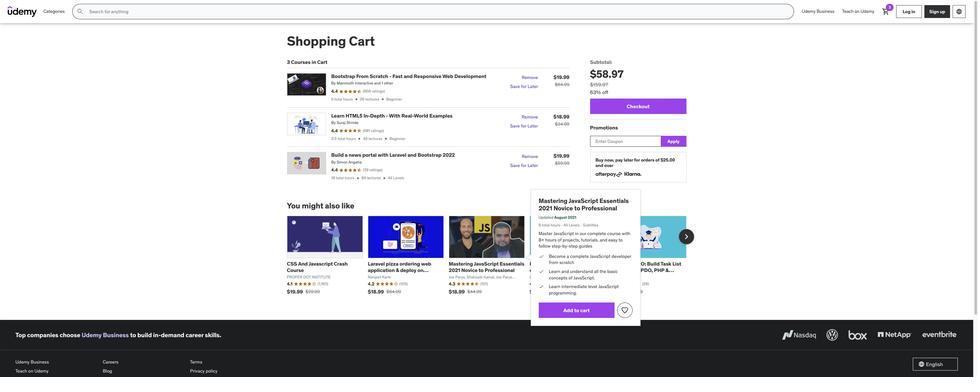 Task type: vqa. For each thing, say whether or not it's contained in the screenshot.
the middle ratings)
yes



Task type: describe. For each thing, give the bounding box(es) containing it.
18
[[331, 176, 335, 180]]

in for master javascript in our complete course with 8+ hours of projects, tutorials, and easy to follow step-by-step guides
[[576, 231, 579, 237]]

save for development
[[511, 84, 520, 89]]

5 total hours
[[331, 97, 353, 102]]

pdo,
[[641, 267, 654, 273]]

log
[[904, 9, 911, 14]]

eventbrite image
[[922, 328, 959, 342]]

blog
[[103, 368, 112, 374]]

css and javascript crash course
[[287, 261, 348, 273]]

by for build
[[331, 160, 336, 164]]

responsive
[[414, 73, 442, 79]]

you might also like
[[287, 201, 355, 211]]

shahzaib
[[467, 275, 483, 280]]

on inside udemy business teach on udemy
[[28, 368, 33, 374]]

xsmall image
[[539, 254, 544, 260]]

top
[[15, 331, 26, 339]]

and inside master javascript in our complete course with 8+ hours of projects, tutorials, and easy to follow step-by-step guides
[[600, 237, 608, 243]]

scratch
[[560, 260, 575, 266]]

afterpay image
[[596, 172, 622, 177]]

business for udemy business teach on udemy
[[31, 359, 49, 365]]

ratings) for depth
[[371, 128, 384, 133]]

lectures for in-
[[369, 136, 383, 141]]

developer
[[612, 254, 632, 259]]

for for learn html5 in-depth - with real-world examples
[[521, 123, 527, 129]]

2021 for mastering javascript essentials 2021 novice to professional updated august 2021
[[539, 204, 553, 212]]

with down developer
[[623, 261, 633, 267]]

$19.99 $64.99
[[554, 74, 570, 87]]

(101)
[[481, 281, 488, 286]]

total for build
[[336, 176, 344, 180]]

mastering for mastering javascript essentials 2021 novice to professional joe parys, shahzaib kamal, joe parys support
[[449, 261, 473, 267]]

javascript
[[309, 261, 333, 267]]

and inside 'learn and understand all the basic concepts of javascript.'
[[562, 269, 569, 274]]

and inside build a news portal with laravel and bootstrap 2022 by simon angatia
[[408, 152, 417, 158]]

$59.99
[[555, 160, 570, 166]]

in-
[[364, 112, 370, 119]]

step-
[[552, 243, 563, 249]]

mammoth
[[337, 81, 354, 86]]

development
[[455, 73, 487, 79]]

klarna image
[[625, 171, 642, 177]]

$19.99 for development
[[554, 74, 570, 80]]

remove save for later for examples
[[511, 114, 538, 129]]

later for development
[[528, 84, 539, 89]]

3 for 3
[[889, 5, 892, 10]]

buy
[[596, 157, 604, 163]]

0 vertical spatial in
[[912, 9, 916, 14]]

terms link
[[190, 358, 273, 367]]

all
[[595, 269, 599, 274]]

cloudways
[[368, 273, 394, 280]]

carousel element
[[287, 216, 695, 300]]

to for mastering javascript essentials 2021 novice to professional updated august 2021
[[575, 204, 581, 212]]

1 horizontal spatial all levels
[[564, 223, 580, 228]]

save for later button for bootstrap from scratch - fast and responsive web development
[[511, 82, 539, 91]]

projects,
[[563, 237, 581, 243]]

mastering javascript essentials 2021 novice to professional joe parys, shahzaib kamal, joe parys support
[[449, 261, 525, 285]]

0 horizontal spatial php
[[611, 261, 621, 267]]

3 for 3 courses in cart
[[287, 59, 290, 65]]

later
[[624, 157, 634, 163]]

1 horizontal spatial php
[[655, 267, 665, 273]]

javascript for master javascript in our complete course with 8+ hours of projects, tutorials, and easy to follow step-by-step guides
[[554, 231, 574, 237]]

1 joe from the left
[[449, 275, 455, 280]]

master
[[539, 231, 553, 237]]

4.4 for build a news portal with laravel and bootstrap 2022
[[331, 167, 338, 173]]

to inside button
[[575, 307, 580, 314]]

save for later button for build a news portal with laravel and bootstrap 2022
[[511, 161, 539, 170]]

xxsmall image left 49
[[358, 137, 362, 141]]

total for bootstrap
[[335, 97, 342, 102]]

1 vertical spatial xxsmall image
[[356, 176, 360, 180]]

4.4 for learn html5 in-depth - with real-world examples
[[331, 128, 338, 134]]

bootstrap inside build a news portal with laravel and bootstrap 2022 by simon angatia
[[418, 152, 442, 158]]

to for top companies choose udemy business to build in-demand career skills.
[[130, 331, 136, 339]]

checkout button
[[591, 99, 687, 114]]

professional for mastering javascript essentials 2021 novice to professional joe parys, shahzaib kamal, joe parys support
[[485, 267, 515, 273]]

total for learn
[[338, 136, 346, 141]]

$18.99 for $18.99 $34.99
[[554, 113, 570, 120]]

our
[[580, 231, 587, 237]]

36
[[360, 97, 365, 102]]

terms privacy policy
[[190, 359, 218, 374]]

teach inside udemy business teach on udemy
[[15, 368, 27, 374]]

shopping
[[287, 33, 346, 49]]

0 vertical spatial teach on udemy link
[[839, 4, 879, 19]]

bootstrap from scratch - fast and responsive web development by mammoth interactive and 1 other
[[331, 73, 487, 86]]

log in link
[[897, 5, 923, 18]]

guides
[[579, 243, 593, 249]]

0 vertical spatial levels
[[394, 176, 404, 180]]

examples
[[430, 112, 453, 119]]

cart
[[581, 307, 590, 314]]

complete inside master javascript in our complete course with 8+ hours of projects, tutorials, and easy to follow step-by-step guides
[[588, 231, 607, 237]]

shopping cart
[[287, 33, 375, 49]]

concepts
[[549, 275, 568, 281]]

buy now, pay later for orders of $25.00 and over
[[596, 157, 676, 168]]

4.3
[[449, 281, 456, 287]]

learn for and
[[549, 269, 561, 274]]

mysql
[[611, 273, 628, 280]]

remove save for later for development
[[511, 75, 539, 89]]

by for bootstrap
[[331, 81, 336, 86]]

application
[[368, 267, 395, 273]]

by for learn
[[331, 120, 336, 125]]

1 vertical spatial udemy business link
[[82, 331, 129, 339]]

2021 for mastering javascript essentials 2021 novice to professional joe parys, shahzaib kamal, joe parys support
[[449, 267, 461, 273]]

$19.99 $59.99
[[554, 153, 570, 166]]

subtitles
[[584, 223, 599, 228]]

$18.99 $44.99
[[449, 289, 482, 295]]

0 vertical spatial all levels
[[388, 176, 404, 180]]

from
[[357, 73, 369, 79]]

laravel inside build a news portal with laravel and bootstrap 2022 by simon angatia
[[390, 152, 407, 158]]

0 vertical spatial cart
[[349, 33, 375, 49]]

add to cart
[[564, 307, 590, 314]]

xxsmall image right 84 lectures
[[382, 176, 387, 180]]

understand
[[570, 269, 593, 274]]

build inside build a news portal with laravel and bootstrap 2022 by simon angatia
[[331, 152, 344, 158]]

(581 ratings)
[[363, 128, 384, 133]]

101 reviews element
[[481, 281, 488, 287]]

categories button
[[40, 4, 69, 19]]

mastering for mastering javascript essentials 2021 novice to professional updated august 2021
[[539, 197, 568, 205]]

course
[[287, 267, 304, 273]]

with
[[389, 112, 401, 119]]

beginner for -
[[390, 136, 406, 141]]

shopping cart with 3 items image
[[883, 8, 891, 15]]

checkout
[[627, 103, 650, 109]]

to inside master javascript in our complete course with 8+ hours of projects, tutorials, and easy to follow step-by-step guides
[[619, 237, 623, 243]]

tutorials,
[[582, 237, 599, 243]]

bootstrap inside 'bootstrap from scratch - fast and responsive web development by mammoth interactive and 1 other'
[[331, 73, 355, 79]]

3.5
[[331, 136, 337, 141]]

sign
[[930, 9, 940, 14]]

html5
[[346, 112, 363, 119]]

1 horizontal spatial levels
[[569, 223, 580, 228]]

novice for mastering javascript essentials 2021 novice to professional joe parys, shahzaib kamal, joe parys support
[[462, 267, 478, 273]]

remove button for 2022
[[522, 152, 539, 161]]

84
[[362, 176, 366, 180]]

a for build
[[345, 152, 348, 158]]

hours down august on the bottom right of the page
[[551, 223, 561, 228]]

javascript inside become a complete javascript developer from scratch
[[590, 254, 611, 259]]

php with pdo: build task list project with pdo, php & mysql
[[611, 261, 682, 280]]

news
[[349, 152, 362, 158]]

36 lectures
[[360, 97, 380, 102]]

581 ratings element
[[363, 128, 384, 134]]

0 vertical spatial all
[[388, 176, 393, 180]]

kamal,
[[484, 275, 496, 280]]

1 horizontal spatial all
[[564, 223, 568, 228]]

essentials for mastering javascript essentials 2021 novice to professional updated august 2021
[[600, 197, 629, 205]]

list
[[673, 261, 682, 267]]

for for bootstrap from scratch - fast and responsive web development
[[521, 84, 527, 89]]

(39 ratings)
[[363, 168, 383, 172]]

essentials for mastering javascript essentials 2021 novice to professional joe parys, shahzaib kamal, joe parys support
[[500, 261, 525, 267]]

laravel inside laravel pizza ordering web application & deploy on cloudways
[[368, 261, 385, 267]]

with inside master javascript in our complete course with 8+ hours of projects, tutorials, and easy to follow step-by-step guides
[[622, 231, 631, 237]]

javascript inside learn intermediate level javascript programming.
[[599, 284, 619, 290]]

build a news portal with laravel and bootstrap 2022 by simon angatia
[[331, 152, 455, 164]]

hours for from
[[343, 97, 353, 102]]

orders
[[641, 157, 655, 163]]

wishlist image
[[621, 307, 629, 314]]

now,
[[605, 157, 615, 163]]

add to cart button
[[539, 303, 615, 318]]

(581
[[363, 128, 370, 133]]

laravel pizza ordering web application & deploy on cloudways link
[[368, 261, 432, 280]]



Task type: locate. For each thing, give the bounding box(es) containing it.
1
[[382, 81, 383, 86]]

total right 3.5
[[338, 136, 346, 141]]

1 vertical spatial on
[[418, 267, 424, 273]]

2021 up updated
[[539, 204, 553, 212]]

0 horizontal spatial build
[[331, 152, 344, 158]]

mastering inside mastering javascript essentials 2021 novice to professional joe parys, shahzaib kamal, joe parys support
[[449, 261, 473, 267]]

2022
[[443, 152, 455, 158]]

0 vertical spatial remove button
[[522, 73, 539, 82]]

$25.00
[[661, 157, 676, 163]]

remove button for development
[[522, 73, 539, 82]]

2 remove button from the top
[[522, 113, 538, 122]]

1 vertical spatial by
[[331, 120, 336, 125]]

xxsmall image left "84"
[[356, 176, 360, 180]]

fast
[[393, 73, 403, 79]]

javascript up projects,
[[554, 231, 574, 237]]

3 remove from the top
[[522, 153, 539, 159]]

5
[[331, 97, 334, 102]]

in right courses
[[312, 59, 316, 65]]

javascript for mastering javascript essentials 2021 novice to professional joe parys, shahzaib kamal, joe parys support
[[474, 261, 499, 267]]

3 remove button from the top
[[522, 152, 539, 161]]

1 vertical spatial 4.4
[[331, 128, 338, 134]]

1 vertical spatial professional
[[485, 267, 515, 273]]

& left list
[[666, 267, 669, 273]]

1 vertical spatial teach on udemy link
[[15, 367, 98, 376]]

with inside build a news portal with laravel and bootstrap 2022 by simon angatia
[[378, 152, 389, 158]]

hours for a
[[345, 176, 355, 180]]

teach on udemy
[[843, 8, 875, 14]]

bootstrap from scratch - fast and responsive web development link
[[331, 73, 487, 79]]

0 horizontal spatial -
[[386, 112, 388, 119]]

0 horizontal spatial in
[[312, 59, 316, 65]]

build up 'simon'
[[331, 152, 344, 158]]

3 left courses
[[287, 59, 290, 65]]

84 lectures
[[362, 176, 381, 180]]

essentials inside mastering javascript essentials 2021 novice to professional updated august 2021
[[600, 197, 629, 205]]

1 remove save for later from the top
[[511, 75, 539, 89]]

lectures down 581 ratings element
[[369, 136, 383, 141]]

by inside 'bootstrap from scratch - fast and responsive web development by mammoth interactive and 1 other'
[[331, 81, 336, 86]]

mastering inside mastering javascript essentials 2021 novice to professional updated august 2021
[[539, 197, 568, 205]]

beginner for fast
[[387, 97, 402, 102]]

professional inside mastering javascript essentials 2021 novice to professional updated august 2021
[[582, 204, 618, 212]]

in-
[[153, 331, 161, 339]]

by inside learn html5 in-depth - with real-world examples by suraj shinde
[[331, 120, 336, 125]]

by left mammoth
[[331, 81, 336, 86]]

1 remove button from the top
[[522, 73, 539, 82]]

- inside 'bootstrap from scratch - fast and responsive web development by mammoth interactive and 1 other'
[[390, 73, 392, 79]]

demand
[[161, 331, 184, 339]]

next image
[[682, 232, 692, 242]]

1 horizontal spatial essentials
[[600, 197, 629, 205]]

$19.99 up $64.99
[[554, 74, 570, 80]]

laravel right portal
[[390, 152, 407, 158]]

all right 84 lectures
[[388, 176, 393, 180]]

learn down concepts
[[549, 284, 561, 290]]

0 horizontal spatial teach on udemy link
[[15, 367, 98, 376]]

3 left log
[[889, 5, 892, 10]]

javascript up subtitles on the right bottom of the page
[[569, 197, 599, 205]]

(39
[[363, 168, 369, 172]]

pay
[[616, 157, 623, 163]]

build left task
[[648, 261, 660, 267]]

3 by from the top
[[331, 160, 336, 164]]

&
[[396, 267, 399, 273], [666, 267, 669, 273]]

1 horizontal spatial xxsmall image
[[384, 137, 389, 141]]

1 vertical spatial lectures
[[369, 136, 383, 141]]

0 vertical spatial on
[[855, 8, 860, 14]]

0 vertical spatial of
[[656, 157, 660, 163]]

angatia
[[349, 160, 362, 164]]

all levels down build a news portal with laravel and bootstrap 2022 by simon angatia
[[388, 176, 404, 180]]

0 vertical spatial -
[[390, 73, 392, 79]]

udemy image
[[8, 6, 37, 17]]

3 inside 'link'
[[889, 5, 892, 10]]

& inside laravel pizza ordering web application & deploy on cloudways
[[396, 267, 399, 273]]

3 courses in cart
[[287, 59, 328, 65]]

ratings) inside 581 ratings element
[[371, 128, 384, 133]]

1 horizontal spatial build
[[648, 261, 660, 267]]

javascript
[[569, 197, 599, 205], [554, 231, 574, 237], [590, 254, 611, 259], [474, 261, 499, 267], [599, 284, 619, 290]]

subtotal: $58.97 $159.97 63% off
[[591, 59, 624, 96]]

with
[[378, 152, 389, 158], [622, 231, 631, 237], [623, 261, 633, 267], [630, 267, 640, 273]]

0 vertical spatial by
[[331, 81, 336, 86]]

2 horizontal spatial of
[[656, 157, 660, 163]]

2 horizontal spatial 2021
[[568, 215, 577, 220]]

2 vertical spatial udemy business link
[[15, 358, 98, 367]]

0 horizontal spatial professional
[[485, 267, 515, 273]]

1 horizontal spatial professional
[[582, 204, 618, 212]]

top companies choose udemy business to build in-demand career skills.
[[15, 331, 221, 339]]

later for 2022
[[528, 162, 539, 168]]

remove button
[[522, 73, 539, 82], [522, 113, 538, 122], [522, 152, 539, 161]]

remove for build a news portal with laravel and bootstrap 2022
[[522, 153, 539, 159]]

2 horizontal spatial on
[[855, 8, 860, 14]]

1 vertical spatial -
[[386, 112, 388, 119]]

teach
[[843, 8, 854, 14], [15, 368, 27, 374]]

2 vertical spatial later
[[528, 162, 539, 168]]

complete up tutorials,
[[588, 231, 607, 237]]

1 vertical spatial laravel
[[368, 261, 385, 267]]

novice inside mastering javascript essentials 2021 novice to professional updated august 2021
[[554, 204, 574, 212]]

master javascript in our complete course with 8+ hours of projects, tutorials, and easy to follow step-by-step guides
[[539, 231, 631, 249]]

ratings) for -
[[372, 89, 385, 94]]

learn inside learn html5 in-depth - with real-world examples by suraj shinde
[[331, 112, 345, 119]]

1 horizontal spatial laravel
[[390, 152, 407, 158]]

learn inside 'learn and understand all the basic concepts of javascript.'
[[549, 269, 561, 274]]

& inside php with pdo: build task list project with pdo, php & mysql
[[666, 267, 669, 273]]

all down august on the bottom right of the page
[[564, 223, 568, 228]]

in for 3 courses in cart
[[312, 59, 316, 65]]

0 vertical spatial udemy business link
[[799, 4, 839, 19]]

0 vertical spatial 2021
[[539, 204, 553, 212]]

$19.99 up $59.99
[[554, 153, 570, 159]]

companies
[[27, 331, 58, 339]]

656 ratings element
[[363, 89, 385, 94]]

3 save for later button from the top
[[511, 161, 539, 170]]

later for examples
[[528, 123, 538, 129]]

shinde
[[347, 120, 359, 125]]

$18.99 for $18.99 $44.99
[[449, 289, 465, 295]]

1 horizontal spatial in
[[576, 231, 579, 237]]

novice up august on the bottom right of the page
[[554, 204, 574, 212]]

javascript for mastering javascript essentials 2021 novice to professional updated august 2021
[[569, 197, 599, 205]]

1 vertical spatial all levels
[[564, 223, 580, 228]]

1 vertical spatial learn
[[549, 269, 561, 274]]

$18.99 inside 'carousel' element
[[449, 289, 465, 295]]

lectures down "39 ratings" element
[[367, 176, 381, 180]]

remove button left $18.99 $34.99
[[522, 113, 538, 122]]

become a complete javascript developer from scratch
[[549, 254, 632, 266]]

business inside udemy business teach on udemy
[[31, 359, 49, 365]]

blog link
[[103, 367, 185, 376]]

policy
[[206, 368, 218, 374]]

php up basic
[[611, 261, 621, 267]]

4.4 up 5
[[331, 88, 338, 94]]

$19.99 for 2022
[[554, 153, 570, 159]]

add
[[564, 307, 574, 314]]

1 vertical spatial save
[[511, 123, 520, 129]]

$18.99 down 4.3
[[449, 289, 465, 295]]

$44.99
[[468, 289, 482, 295]]

xsmall image
[[539, 269, 544, 275], [539, 284, 544, 290]]

later left $19.99 $64.99 in the right of the page
[[528, 84, 539, 89]]

1 by from the top
[[331, 81, 336, 86]]

joe up "support"
[[449, 275, 455, 280]]

learn for html5
[[331, 112, 345, 119]]

php right pdo,
[[655, 267, 665, 273]]

1 vertical spatial in
[[312, 59, 316, 65]]

netapp image
[[877, 328, 914, 342]]

remove for bootstrap from scratch - fast and responsive web development
[[522, 75, 539, 80]]

1 vertical spatial bootstrap
[[418, 152, 442, 158]]

for inside buy now, pay later for orders of $25.00 and over
[[635, 157, 640, 163]]

1 xsmall image from the top
[[539, 269, 544, 275]]

0 vertical spatial teach
[[843, 8, 854, 14]]

javascript up the
[[590, 254, 611, 259]]

0 horizontal spatial novice
[[462, 267, 478, 273]]

learn inside learn intermediate level javascript programming.
[[549, 284, 561, 290]]

1 vertical spatial remove button
[[522, 113, 538, 122]]

1 horizontal spatial novice
[[554, 204, 574, 212]]

volkswagen image
[[826, 328, 840, 342]]

2021 right august on the bottom right of the page
[[568, 215, 577, 220]]

mastering javascript essentials 2021 novice to professional link for (101)
[[449, 261, 525, 273]]

mastering javascript essentials 2021 novice to professional link up subtitles on the right bottom of the page
[[539, 197, 629, 212]]

1 & from the left
[[396, 267, 399, 273]]

professional up subtitles on the right bottom of the page
[[582, 204, 618, 212]]

remove button left $19.99 $59.99
[[522, 152, 539, 161]]

professional inside mastering javascript essentials 2021 novice to professional joe parys, shahzaib kamal, joe parys support
[[485, 267, 515, 273]]

$64.99
[[555, 82, 570, 87]]

0 vertical spatial ratings)
[[372, 89, 385, 94]]

programming.
[[549, 290, 578, 296]]

1 horizontal spatial teach
[[843, 8, 854, 14]]

to for mastering javascript essentials 2021 novice to professional joe parys, shahzaib kamal, joe parys support
[[479, 267, 484, 273]]

2 vertical spatial by
[[331, 160, 336, 164]]

also
[[325, 201, 340, 211]]

mastering javascript essentials 2021 novice to professional link for all levels
[[539, 197, 629, 212]]

2 4.4 from the top
[[331, 128, 338, 134]]

4.4 up 18
[[331, 167, 338, 173]]

by inside build a news portal with laravel and bootstrap 2022 by simon angatia
[[331, 160, 336, 164]]

0 vertical spatial $18.99
[[554, 113, 570, 120]]

2 vertical spatial on
[[28, 368, 33, 374]]

a inside build a news portal with laravel and bootstrap 2022 by simon angatia
[[345, 152, 348, 158]]

you
[[287, 201, 300, 211]]

august
[[555, 215, 567, 220]]

to right the easy
[[619, 237, 623, 243]]

beginner up with
[[387, 97, 402, 102]]

professional for mastering javascript essentials 2021 novice to professional updated august 2021
[[582, 204, 618, 212]]

javascript inside master javascript in our complete course with 8+ hours of projects, tutorials, and easy to follow step-by-step guides
[[554, 231, 574, 237]]

of inside master javascript in our complete course with 8+ hours of projects, tutorials, and easy to follow step-by-step guides
[[558, 237, 562, 243]]

$18.99 up $34.99
[[554, 113, 570, 120]]

remove button left $19.99 $64.99 in the right of the page
[[522, 73, 539, 82]]

to up shahzaib
[[479, 267, 484, 273]]

choose
[[60, 331, 80, 339]]

1 horizontal spatial of
[[569, 275, 573, 281]]

interactive
[[355, 81, 374, 86]]

hours left the 36
[[343, 97, 353, 102]]

0 horizontal spatial xxsmall image
[[356, 176, 360, 180]]

2 vertical spatial save for later button
[[511, 161, 539, 170]]

total right 5
[[335, 97, 342, 102]]

2021 up parys,
[[449, 267, 461, 273]]

levels up our
[[569, 223, 580, 228]]

depth
[[370, 112, 385, 119]]

3 remove save for later from the top
[[511, 153, 539, 168]]

sign up link
[[925, 5, 951, 18]]

to inside mastering javascript essentials 2021 novice to professional joe parys, shahzaib kamal, joe parys support
[[479, 267, 484, 273]]

2 save for later button from the top
[[511, 122, 538, 131]]

mastering up parys,
[[449, 261, 473, 267]]

remove left $19.99 $64.99 in the right of the page
[[522, 75, 539, 80]]

javascript.
[[574, 275, 595, 281]]

udemy business link
[[799, 4, 839, 19], [82, 331, 129, 339], [15, 358, 98, 367]]

1 horizontal spatial &
[[666, 267, 669, 273]]

4.4 for bootstrap from scratch - fast and responsive web development
[[331, 88, 338, 94]]

in right log
[[912, 9, 916, 14]]

all levels down august on the bottom right of the page
[[564, 223, 580, 228]]

2 vertical spatial learn
[[549, 284, 561, 290]]

3
[[889, 5, 892, 10], [287, 59, 290, 65]]

0 vertical spatial novice
[[554, 204, 574, 212]]

1 horizontal spatial mastering
[[539, 197, 568, 205]]

1 vertical spatial 3
[[287, 59, 290, 65]]

total right 8
[[542, 223, 550, 228]]

xxsmall image left the 36
[[354, 97, 359, 102]]

remove left $19.99 $59.99
[[522, 153, 539, 159]]

javascript up kamal, at the bottom
[[474, 261, 499, 267]]

1 4.4 from the top
[[331, 88, 338, 94]]

2 $19.99 from the top
[[554, 153, 570, 159]]

english button
[[914, 358, 959, 371]]

- inside learn html5 in-depth - with real-world examples by suraj shinde
[[386, 112, 388, 119]]

hours down master
[[546, 237, 557, 243]]

ratings) up 84 lectures
[[370, 168, 383, 172]]

a up 'simon'
[[345, 152, 348, 158]]

nasdaq image
[[781, 328, 818, 342]]

novice up shahzaib
[[462, 267, 478, 273]]

hours left "84"
[[345, 176, 355, 180]]

0 horizontal spatial laravel
[[368, 261, 385, 267]]

2 & from the left
[[666, 267, 669, 273]]

2021 inside mastering javascript essentials 2021 novice to professional joe parys, shahzaib kamal, joe parys support
[[449, 267, 461, 273]]

2 by from the top
[[331, 120, 336, 125]]

suraj
[[337, 120, 346, 125]]

task
[[661, 261, 672, 267]]

deploy
[[400, 267, 417, 273]]

49
[[363, 136, 368, 141]]

to left the cart
[[575, 307, 580, 314]]

39 ratings element
[[363, 168, 383, 173]]

0 vertical spatial save for later button
[[511, 82, 539, 91]]

2 xsmall image from the top
[[539, 284, 544, 290]]

save for examples
[[511, 123, 520, 129]]

bootstrap up mammoth
[[331, 73, 355, 79]]

of inside 'learn and understand all the basic concepts of javascript.'
[[569, 275, 573, 281]]

1 $19.99 from the top
[[554, 74, 570, 80]]

4.4 up 3.5
[[331, 128, 338, 134]]

build a news portal with laravel and bootstrap 2022 link
[[331, 152, 455, 158]]

a for become
[[567, 254, 570, 259]]

0 horizontal spatial on
[[28, 368, 33, 374]]

small image
[[919, 361, 926, 368]]

3 4.4 from the top
[[331, 167, 338, 173]]

xxsmall image right 49 lectures
[[384, 137, 389, 141]]

1 horizontal spatial $18.99
[[554, 113, 570, 120]]

joe left parys
[[496, 275, 502, 280]]

a inside become a complete javascript developer from scratch
[[567, 254, 570, 259]]

save for later button
[[511, 82, 539, 91], [511, 122, 538, 131], [511, 161, 539, 170]]

support
[[449, 280, 463, 285]]

remove for learn html5 in-depth - with real-world examples
[[522, 114, 538, 120]]

lectures down 656 ratings element
[[366, 97, 380, 102]]

remove save for later for 2022
[[511, 153, 539, 168]]

total right 18
[[336, 176, 344, 180]]

save for 2022
[[511, 162, 520, 168]]

xsmall image for learn and understand all the basic concepts of javascript.
[[539, 269, 544, 275]]

0 horizontal spatial business
[[31, 359, 49, 365]]

0 vertical spatial a
[[345, 152, 348, 158]]

and inside buy now, pay later for orders of $25.00 and over
[[596, 163, 604, 168]]

build
[[137, 331, 152, 339]]

1 vertical spatial cart
[[317, 59, 328, 65]]

crash
[[334, 261, 348, 267]]

apply
[[668, 139, 680, 144]]

on inside laravel pizza ordering web application & deploy on cloudways
[[418, 267, 424, 273]]

learn up suraj
[[331, 112, 345, 119]]

2 joe from the left
[[496, 275, 502, 280]]

learn
[[331, 112, 345, 119], [549, 269, 561, 274], [549, 284, 561, 290]]

basic
[[608, 269, 618, 274]]

lectures for scratch
[[366, 97, 380, 102]]

1 remove from the top
[[522, 75, 539, 80]]

mastering javascript essentials 2021 novice to professional link up kamal, at the bottom
[[449, 261, 525, 273]]

0 horizontal spatial mastering javascript essentials 2021 novice to professional link
[[449, 261, 525, 273]]

0 vertical spatial xxsmall image
[[384, 137, 389, 141]]

1 save from the top
[[511, 84, 520, 89]]

by left suraj
[[331, 120, 336, 125]]

learn up concepts
[[549, 269, 561, 274]]

xsmall image down xsmall icon
[[539, 269, 544, 275]]

total
[[335, 97, 342, 102], [338, 136, 346, 141], [336, 176, 344, 180], [542, 223, 550, 228]]

1 horizontal spatial cart
[[349, 33, 375, 49]]

laravel up cloudways
[[368, 261, 385, 267]]

1 vertical spatial remove
[[522, 114, 538, 120]]

essentials down afterpay image
[[600, 197, 629, 205]]

0 vertical spatial save
[[511, 84, 520, 89]]

javascript inside mastering javascript essentials 2021 novice to professional joe parys, shahzaib kamal, joe parys support
[[474, 261, 499, 267]]

hours inside master javascript in our complete course with 8+ hours of projects, tutorials, and easy to follow step-by-step guides
[[546, 237, 557, 243]]

essentials inside mastering javascript essentials 2021 novice to professional joe parys, shahzaib kamal, joe parys support
[[500, 261, 525, 267]]

in left our
[[576, 231, 579, 237]]

- left with
[[386, 112, 388, 119]]

hours left 49
[[347, 136, 356, 141]]

0 vertical spatial mastering
[[539, 197, 568, 205]]

complete inside become a complete javascript developer from scratch
[[571, 254, 589, 259]]

ratings) down 1
[[372, 89, 385, 94]]

ratings) up 49 lectures
[[371, 128, 384, 133]]

1 horizontal spatial bootstrap
[[418, 152, 442, 158]]

of right "orders" at the top right of page
[[656, 157, 660, 163]]

by left 'simon'
[[331, 160, 336, 164]]

novice for mastering javascript essentials 2021 novice to professional updated august 2021
[[554, 204, 574, 212]]

ratings) inside "39 ratings" element
[[370, 168, 383, 172]]

1 horizontal spatial 2021
[[539, 204, 553, 212]]

hours for html5
[[347, 136, 356, 141]]

to left build
[[130, 331, 136, 339]]

lectures
[[366, 97, 380, 102], [369, 136, 383, 141], [367, 176, 381, 180]]

2 horizontal spatial in
[[912, 9, 916, 14]]

udemy
[[802, 8, 816, 14], [861, 8, 875, 14], [82, 331, 102, 339], [15, 359, 30, 365], [34, 368, 49, 374]]

submit search image
[[77, 8, 84, 15]]

0 horizontal spatial levels
[[394, 176, 404, 180]]

career
[[186, 331, 204, 339]]

learn html5 in-depth - with real-world examples by suraj shinde
[[331, 112, 453, 125]]

0 horizontal spatial mastering
[[449, 261, 473, 267]]

0 horizontal spatial &
[[396, 267, 399, 273]]

1 vertical spatial build
[[648, 261, 660, 267]]

of up intermediate
[[569, 275, 573, 281]]

easy
[[609, 237, 618, 243]]

ratings) inside 656 ratings element
[[372, 89, 385, 94]]

php with pdo: build task list project with pdo, php & mysql link
[[611, 261, 682, 280]]

1 horizontal spatial on
[[418, 267, 424, 273]]

choose a language image
[[957, 8, 963, 15]]

follow
[[539, 243, 551, 249]]

save for later button for learn html5 in-depth - with real-world examples
[[511, 122, 538, 131]]

1 vertical spatial $18.99
[[449, 289, 465, 295]]

a up scratch in the bottom of the page
[[567, 254, 570, 259]]

professional up parys
[[485, 267, 515, 273]]

and
[[404, 73, 413, 79], [375, 81, 381, 86], [408, 152, 417, 158], [596, 163, 604, 168], [600, 237, 608, 243], [562, 269, 569, 274]]

1 vertical spatial of
[[558, 237, 562, 243]]

0 horizontal spatial all levels
[[388, 176, 404, 180]]

3 save from the top
[[511, 162, 520, 168]]

xxsmall image
[[384, 137, 389, 141], [356, 176, 360, 180]]

xsmall image for learn intermediate level javascript programming.
[[539, 284, 544, 290]]

18 total hours
[[331, 176, 355, 180]]

on
[[855, 8, 860, 14], [418, 267, 424, 273], [28, 368, 33, 374]]

-
[[390, 73, 392, 79], [386, 112, 388, 119]]

later left $18.99 $34.99
[[528, 123, 538, 129]]

business for udemy business
[[817, 8, 835, 14]]

2 remove from the top
[[522, 114, 538, 120]]

bootstrap left 2022
[[418, 152, 442, 158]]

ratings) for portal
[[370, 168, 383, 172]]

0 vertical spatial remove save for later
[[511, 75, 539, 89]]

& left deploy
[[396, 267, 399, 273]]

0 vertical spatial learn
[[331, 112, 345, 119]]

levels down build a news portal with laravel and bootstrap 2022 by simon angatia
[[394, 176, 404, 180]]

levels
[[394, 176, 404, 180], [569, 223, 580, 228]]

might
[[302, 201, 324, 211]]

build inside php with pdo: build task list project with pdo, php & mysql
[[648, 261, 660, 267]]

1 vertical spatial business
[[103, 331, 129, 339]]

1 vertical spatial later
[[528, 123, 538, 129]]

0 horizontal spatial cart
[[317, 59, 328, 65]]

0 vertical spatial 3
[[889, 5, 892, 10]]

pdo:
[[634, 261, 647, 267]]

Enter Coupon text field
[[591, 136, 661, 147]]

0 vertical spatial 4.4
[[331, 88, 338, 94]]

0 vertical spatial remove
[[522, 75, 539, 80]]

of inside buy now, pay later for orders of $25.00 and over
[[656, 157, 660, 163]]

mastering javascript essentials 2021 novice to professional link
[[539, 197, 629, 212], [449, 261, 525, 273]]

beginner
[[387, 97, 402, 102], [390, 136, 406, 141]]

1 horizontal spatial 3
[[889, 5, 892, 10]]

subtotal:
[[591, 59, 613, 65]]

udemy business teach on udemy
[[15, 359, 49, 374]]

with right course
[[622, 231, 631, 237]]

1 save for later button from the top
[[511, 82, 539, 91]]

novice inside mastering javascript essentials 2021 novice to professional joe parys, shahzaib kamal, joe parys support
[[462, 267, 478, 273]]

remove save for later
[[511, 75, 539, 89], [511, 114, 538, 129], [511, 153, 539, 168]]

0 vertical spatial business
[[817, 8, 835, 14]]

udemy business
[[802, 8, 835, 14]]

learn for intermediate
[[549, 284, 561, 290]]

0 vertical spatial $19.99
[[554, 74, 570, 80]]

2 vertical spatial remove button
[[522, 152, 539, 161]]

0 vertical spatial laravel
[[390, 152, 407, 158]]

javascript inside mastering javascript essentials 2021 novice to professional updated august 2021
[[569, 197, 599, 205]]

essentials up parys
[[500, 261, 525, 267]]

1 horizontal spatial business
[[103, 331, 129, 339]]

lectures for news
[[367, 176, 381, 180]]

later left $19.99 $59.99
[[528, 162, 539, 168]]

course
[[608, 231, 621, 237]]

javascript down the 'mysql'
[[599, 284, 619, 290]]

$18.99
[[554, 113, 570, 120], [449, 289, 465, 295]]

to inside mastering javascript essentials 2021 novice to professional updated august 2021
[[575, 204, 581, 212]]

- up other
[[390, 73, 392, 79]]

css
[[287, 261, 297, 267]]

1 vertical spatial all
[[564, 223, 568, 228]]

1 horizontal spatial teach on udemy link
[[839, 4, 879, 19]]

1 horizontal spatial -
[[390, 73, 392, 79]]

complete down the guides
[[571, 254, 589, 259]]

with left pdo,
[[630, 267, 640, 273]]

Search for anything text field
[[88, 6, 787, 17]]

to up our
[[575, 204, 581, 212]]

for for build a news portal with laravel and bootstrap 2022
[[521, 162, 527, 168]]

2 save from the top
[[511, 123, 520, 129]]

with right portal
[[378, 152, 389, 158]]

css and javascript crash course link
[[287, 261, 348, 273]]

remove button for examples
[[522, 113, 538, 122]]

in inside master javascript in our complete course with 8+ hours of projects, tutorials, and easy to follow step-by-step guides
[[576, 231, 579, 237]]

1 vertical spatial ratings)
[[371, 128, 384, 133]]

2 remove save for later from the top
[[511, 114, 538, 129]]

pizza
[[386, 261, 399, 267]]

box image
[[848, 328, 869, 342]]

xxsmall image down 656 ratings element
[[381, 97, 385, 102]]

xxsmall image
[[354, 97, 359, 102], [381, 97, 385, 102], [358, 137, 362, 141], [382, 176, 387, 180]]



